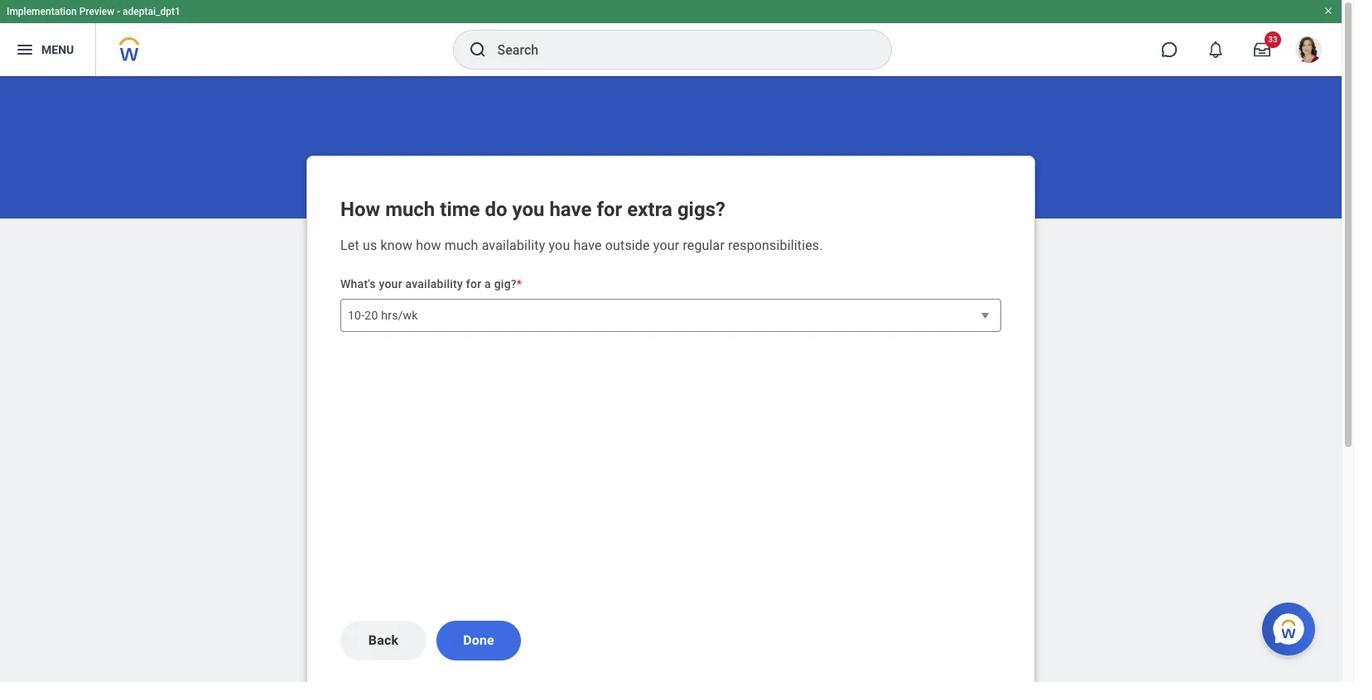 Task type: vqa. For each thing, say whether or not it's contained in the screenshot.
do
yes



Task type: locate. For each thing, give the bounding box(es) containing it.
have left outside
[[574, 238, 602, 254]]

for
[[597, 198, 623, 221], [466, 278, 482, 291]]

for left a
[[466, 278, 482, 291]]

0 vertical spatial much
[[385, 198, 435, 221]]

inbox large image
[[1255, 41, 1271, 58]]

availability down how
[[406, 278, 463, 291]]

1 vertical spatial availability
[[406, 278, 463, 291]]

1 vertical spatial you
[[549, 238, 570, 254]]

1 horizontal spatial you
[[549, 238, 570, 254]]

implementation
[[7, 6, 77, 17]]

0 horizontal spatial you
[[513, 198, 545, 221]]

preview
[[79, 6, 114, 17]]

your right what's on the top left
[[379, 278, 403, 291]]

notifications large image
[[1208, 41, 1225, 58]]

gigs?
[[678, 198, 726, 221]]

1 horizontal spatial your
[[654, 238, 680, 254]]

1 vertical spatial have
[[574, 238, 602, 254]]

-
[[117, 6, 120, 17]]

availability up *
[[482, 238, 546, 254]]

know
[[381, 238, 413, 254]]

have up 'let us know how much availability you have outside your regular responsibilities.'
[[550, 198, 592, 221]]

you right do
[[513, 198, 545, 221]]

1 vertical spatial much
[[445, 238, 479, 254]]

search image
[[468, 40, 488, 60]]

have
[[550, 198, 592, 221], [574, 238, 602, 254]]

1 horizontal spatial availability
[[482, 238, 546, 254]]

how
[[416, 238, 441, 254]]

us
[[363, 238, 377, 254]]

0 vertical spatial for
[[597, 198, 623, 221]]

0 vertical spatial your
[[654, 238, 680, 254]]

gig?
[[494, 278, 517, 291]]

1 vertical spatial for
[[466, 278, 482, 291]]

1 horizontal spatial much
[[445, 238, 479, 254]]

you
[[513, 198, 545, 221], [549, 238, 570, 254]]

do
[[485, 198, 508, 221]]

you down the how much time do you have for extra gigs?
[[549, 238, 570, 254]]

your
[[654, 238, 680, 254], [379, 278, 403, 291]]

availability
[[482, 238, 546, 254], [406, 278, 463, 291]]

much right how
[[445, 238, 479, 254]]

outside
[[606, 238, 650, 254]]

1 horizontal spatial for
[[597, 198, 623, 221]]

0 vertical spatial availability
[[482, 238, 546, 254]]

0 horizontal spatial your
[[379, 278, 403, 291]]

0 vertical spatial you
[[513, 198, 545, 221]]

0 horizontal spatial much
[[385, 198, 435, 221]]

much
[[385, 198, 435, 221], [445, 238, 479, 254]]

your left regular
[[654, 238, 680, 254]]

0 horizontal spatial availability
[[406, 278, 463, 291]]

for up outside
[[597, 198, 623, 221]]

much up "know"
[[385, 198, 435, 221]]

33 button
[[1245, 31, 1282, 68]]



Task type: describe. For each thing, give the bounding box(es) containing it.
Search Workday  search field
[[498, 31, 857, 68]]

1 vertical spatial your
[[379, 278, 403, 291]]

adeptai_dpt1
[[123, 6, 181, 17]]

profile logan mcneil image
[[1296, 36, 1322, 66]]

menu banner
[[0, 0, 1342, 76]]

back button
[[341, 621, 427, 661]]

let
[[341, 238, 359, 254]]

33
[[1269, 35, 1278, 44]]

menu button
[[0, 23, 95, 76]]

0 horizontal spatial for
[[466, 278, 482, 291]]

extra
[[628, 198, 673, 221]]

back
[[369, 633, 399, 649]]

responsibilities.
[[728, 238, 823, 254]]

0 vertical spatial have
[[550, 198, 592, 221]]

how
[[341, 198, 380, 221]]

a
[[485, 278, 491, 291]]

close environment banner image
[[1324, 6, 1334, 16]]

time
[[440, 198, 480, 221]]

menu
[[41, 43, 74, 56]]

*
[[517, 278, 522, 291]]

done button
[[437, 621, 521, 661]]

implementation preview -   adeptai_dpt1
[[7, 6, 181, 17]]

let us know how much availability you have outside your regular responsibilities.
[[341, 238, 823, 254]]

how much time do you have for extra gigs?
[[341, 198, 726, 221]]

justify image
[[15, 40, 35, 60]]

regular
[[683, 238, 725, 254]]

what's
[[341, 278, 376, 291]]

done
[[463, 633, 495, 649]]

what's your availability for a gig? *
[[341, 278, 522, 291]]



